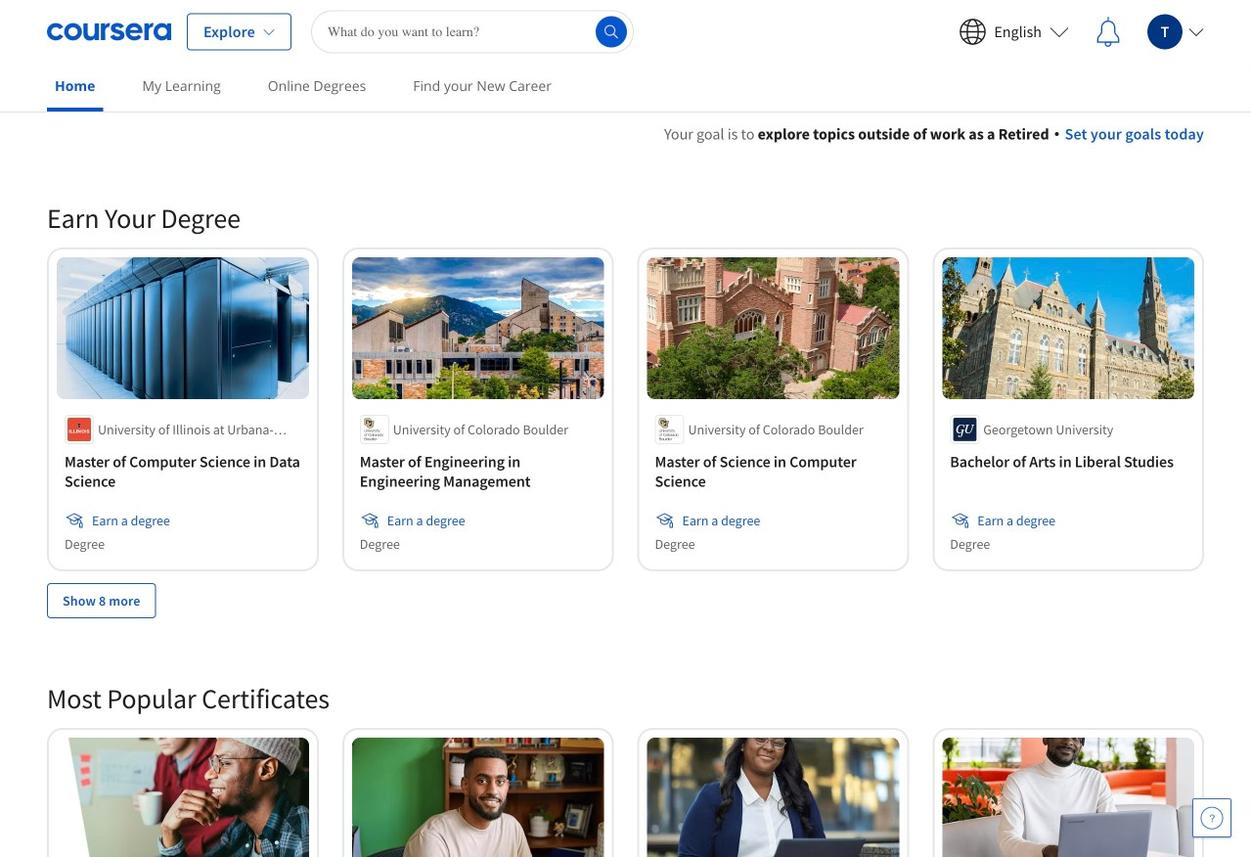 Task type: describe. For each thing, give the bounding box(es) containing it.
What do you want to learn? text field
[[311, 10, 634, 53]]

coursera image
[[47, 16, 171, 47]]

earn your degree collection element
[[35, 169, 1216, 650]]



Task type: locate. For each thing, give the bounding box(es) containing it.
most popular certificates collection element
[[35, 650, 1216, 857]]

None search field
[[311, 10, 634, 53]]

main content
[[0, 99, 1252, 857]]

help center image
[[1201, 806, 1224, 830]]



Task type: vqa. For each thing, say whether or not it's contained in the screenshot.
right business
no



